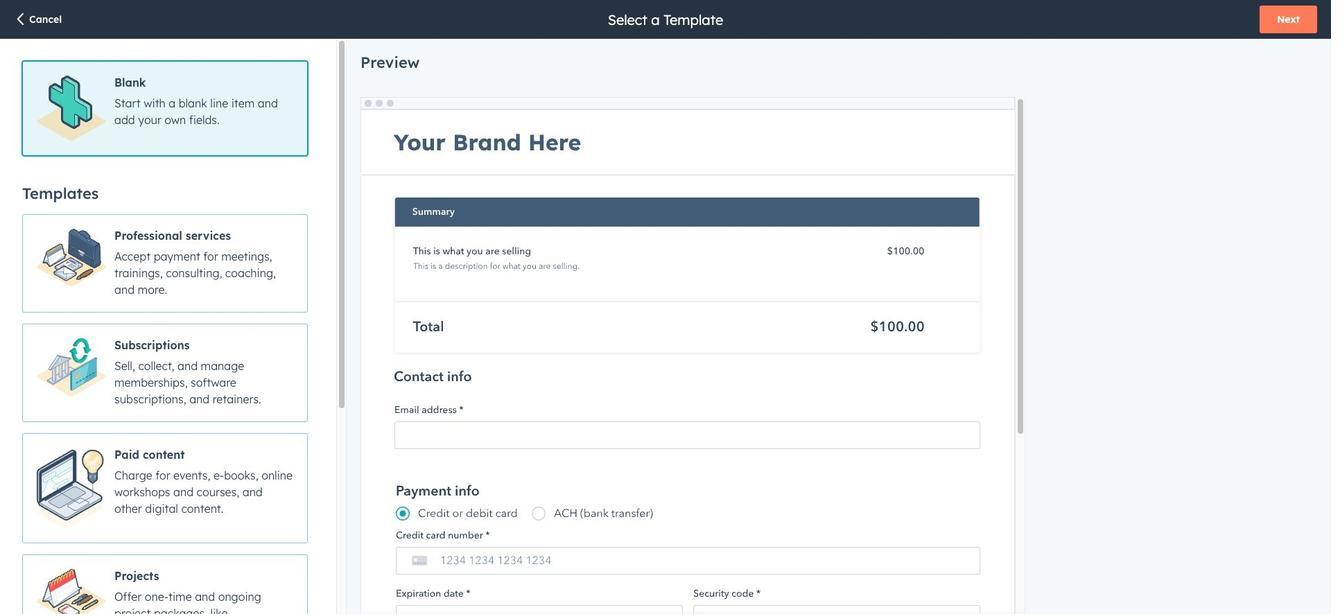 Task type: describe. For each thing, give the bounding box(es) containing it.
Search HubSpot search field
[[1126, 29, 1283, 53]]



Task type: locate. For each thing, give the bounding box(es) containing it.
None checkbox
[[22, 214, 308, 313], [22, 433, 308, 544], [22, 555, 308, 615], [22, 214, 308, 313], [22, 433, 308, 544], [22, 555, 308, 615]]

None checkbox
[[22, 61, 308, 156], [22, 324, 308, 422], [22, 61, 308, 156], [22, 324, 308, 422]]

dialog
[[0, 0, 1332, 615]]



Task type: vqa. For each thing, say whether or not it's contained in the screenshot.
checkbox
yes



